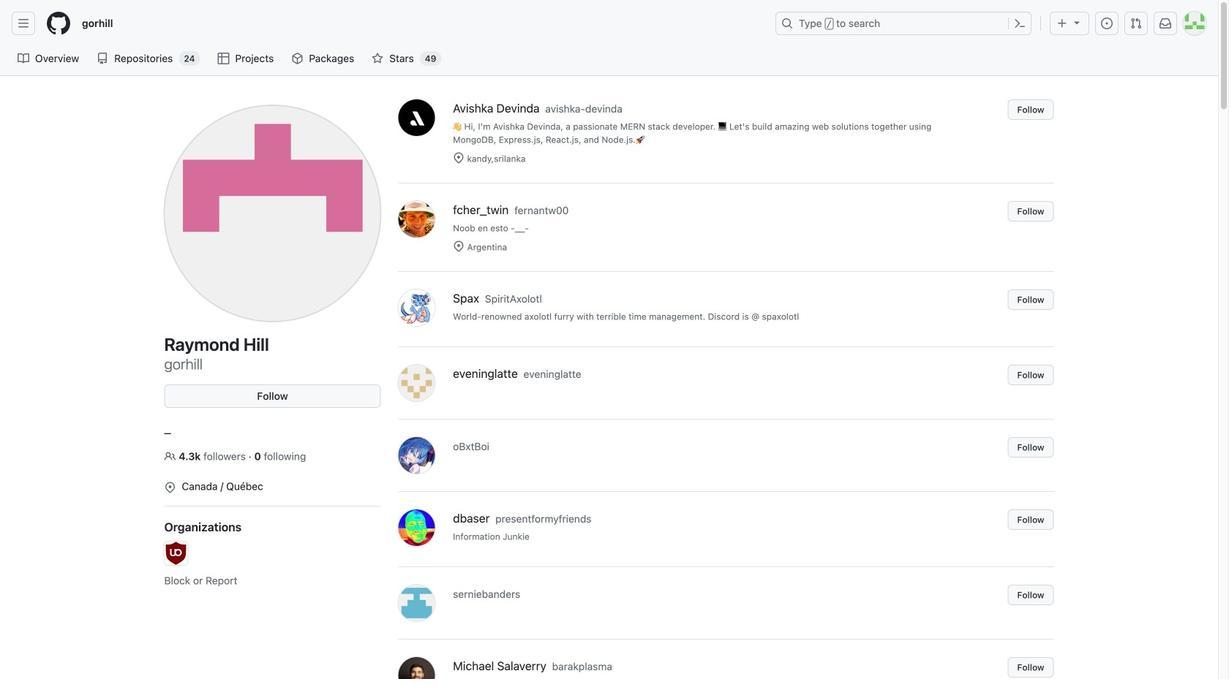 Task type: vqa. For each thing, say whether or not it's contained in the screenshot.
Select
no



Task type: locate. For each thing, give the bounding box(es) containing it.
Follow eveninglatte submit
[[1008, 365, 1054, 386]]

@barakplasma image
[[398, 658, 435, 680]]

Follow barakplasma submit
[[1008, 658, 1054, 678]]

command palette image
[[1014, 18, 1026, 29]]

book image
[[18, 53, 29, 64]]

Follow avishka-devinda submit
[[1008, 100, 1054, 120]]

Follow gorhill submit
[[164, 385, 381, 408]]

home location: canada / québec element
[[164, 476, 381, 495]]

0 horizontal spatial location image
[[164, 482, 176, 494]]

location image
[[453, 241, 465, 252]]

Follow presentformyfriends submit
[[1008, 510, 1054, 530]]

Follow serniebanders submit
[[1008, 585, 1054, 606]]

@avishka devinda image
[[398, 100, 435, 136]]

0 vertical spatial location image
[[453, 152, 465, 164]]

git pull request image
[[1130, 18, 1142, 29]]

@presentformyfriends image
[[398, 510, 435, 547]]

table image
[[218, 53, 229, 64]]

1 horizontal spatial location image
[[453, 152, 465, 164]]

location image
[[453, 152, 465, 164], [164, 482, 176, 494]]

people image
[[164, 451, 176, 463]]

notifications image
[[1160, 18, 1171, 29]]

Follow SpiritAxolotl submit
[[1008, 290, 1054, 310]]

@obxtboi image
[[398, 438, 435, 474]]

homepage image
[[47, 12, 70, 35]]

@eveninglatte image
[[398, 365, 435, 402]]



Task type: describe. For each thing, give the bounding box(es) containing it.
Follow oBxtBoi submit
[[1008, 438, 1054, 458]]

package image
[[291, 53, 303, 64]]

1 vertical spatial location image
[[164, 482, 176, 494]]

@ublockorigin image
[[164, 542, 188, 566]]

Follow fernantw00 submit
[[1008, 201, 1054, 222]]

star image
[[372, 53, 384, 64]]

issue opened image
[[1101, 18, 1113, 29]]

@fernantw00 image
[[398, 201, 435, 238]]

@serniebanders image
[[398, 585, 435, 622]]

@spiritaxolotl image
[[398, 290, 435, 326]]

triangle down image
[[1071, 16, 1083, 28]]

plus image
[[1056, 18, 1068, 29]]

repo image
[[97, 53, 108, 64]]

view gorhill's full-sized avatar image
[[164, 105, 381, 322]]



